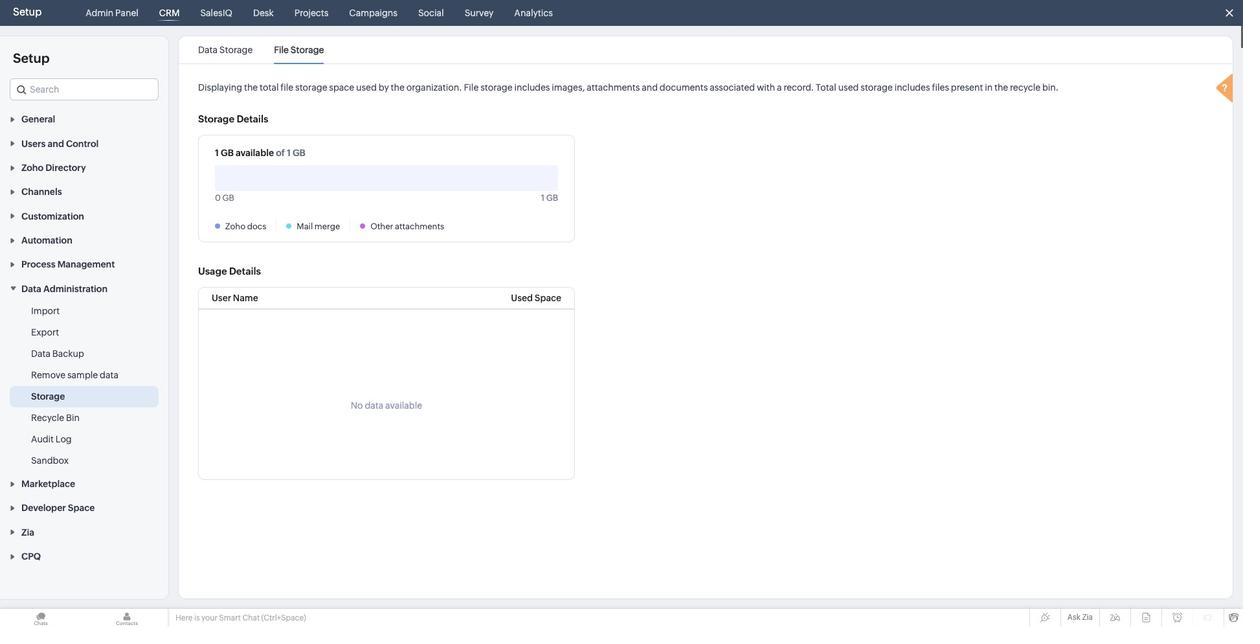 Task type: describe. For each thing, give the bounding box(es) containing it.
chat
[[243, 614, 260, 623]]

desk
[[253, 8, 274, 18]]

projects
[[295, 8, 329, 18]]

analytics link
[[509, 0, 558, 26]]

here
[[176, 614, 193, 623]]

(ctrl+space)
[[261, 614, 306, 623]]

chats image
[[0, 609, 82, 627]]

is
[[194, 614, 200, 623]]

desk link
[[248, 0, 279, 26]]

salesiq
[[200, 8, 232, 18]]

panel
[[115, 8, 139, 18]]

social link
[[413, 0, 449, 26]]

crm
[[159, 8, 180, 18]]

survey link
[[460, 0, 499, 26]]



Task type: locate. For each thing, give the bounding box(es) containing it.
contacts image
[[86, 609, 168, 627]]

ask
[[1068, 613, 1081, 622]]

projects link
[[289, 0, 334, 26]]

smart
[[219, 614, 241, 623]]

admin
[[86, 8, 114, 18]]

social
[[418, 8, 444, 18]]

survey
[[465, 8, 494, 18]]

your
[[201, 614, 218, 623]]

setup
[[13, 6, 42, 18]]

admin panel link
[[81, 0, 144, 26]]

campaigns link
[[344, 0, 403, 26]]

here is your smart chat (ctrl+space)
[[176, 614, 306, 623]]

campaigns
[[349, 8, 398, 18]]

salesiq link
[[195, 0, 238, 26]]

crm link
[[154, 0, 185, 26]]

admin panel
[[86, 8, 139, 18]]

ask zia
[[1068, 613, 1094, 622]]

zia
[[1083, 613, 1094, 622]]

analytics
[[515, 8, 553, 18]]



Task type: vqa. For each thing, say whether or not it's contained in the screenshot.
Automation link
no



